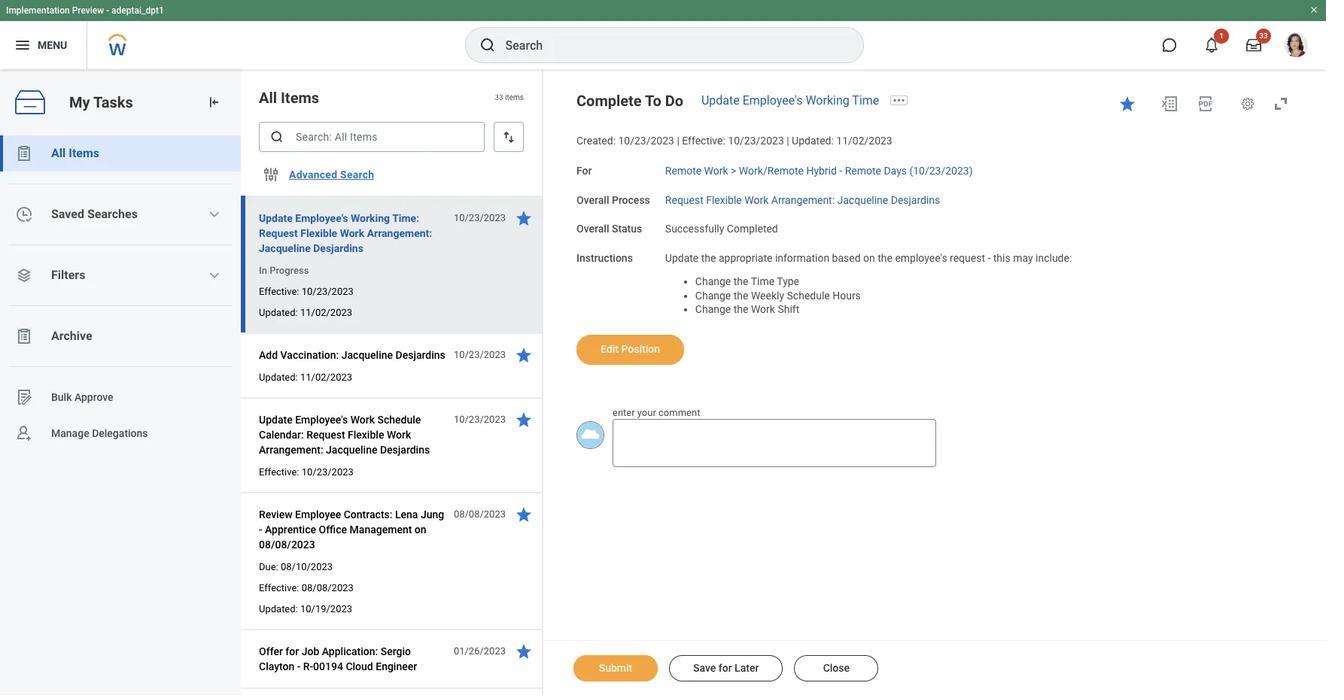 Task type: describe. For each thing, give the bounding box(es) containing it.
33 for 33
[[1259, 32, 1268, 40]]

Search: All Items text field
[[259, 122, 485, 152]]

all items inside all items button
[[51, 146, 99, 160]]

office
[[319, 524, 347, 536]]

archive button
[[0, 318, 241, 355]]

vaccination:
[[280, 349, 339, 361]]

include:
[[1036, 252, 1072, 264]]

user plus image
[[15, 425, 33, 443]]

do
[[665, 92, 683, 110]]

justify image
[[14, 36, 32, 54]]

filters
[[51, 268, 85, 282]]

all items button
[[0, 135, 241, 172]]

my tasks
[[69, 93, 133, 111]]

desjardins inside update employee's work schedule calendar: request flexible work arrangement: jacqueline desjardins
[[380, 444, 430, 456]]

my tasks element
[[0, 69, 241, 695]]

search image inside item list element
[[269, 129, 285, 145]]

request flexible work arrangement: jacqueline desjardins
[[665, 194, 940, 206]]

overall for overall status
[[577, 223, 609, 235]]

update employee's working time link
[[701, 93, 879, 108]]

saved searches button
[[0, 196, 241, 233]]

effective: down due:
[[259, 583, 299, 594]]

rename image
[[15, 388, 33, 406]]

star image for review employee contracts: lena jung - apprentice office management on 08/08/2023
[[515, 506, 533, 524]]

enter your comment
[[613, 407, 700, 418]]

work/remote
[[739, 165, 804, 177]]

3 change from the top
[[695, 304, 731, 316]]

search image inside menu banner
[[478, 36, 496, 54]]

approve
[[74, 391, 113, 403]]

progress
[[270, 265, 309, 276]]

job
[[302, 646, 319, 658]]

update for update employee's working time
[[701, 93, 740, 108]]

add vaccination: jacqueline desjardins button
[[259, 346, 446, 364]]

filters button
[[0, 257, 241, 294]]

process
[[612, 194, 650, 206]]

configure image
[[262, 166, 280, 184]]

employee's
[[895, 252, 947, 264]]

saved
[[51, 207, 84, 221]]

arrangement: inside update employee's working time: request flexible work arrangement: jacqueline desjardins
[[367, 227, 432, 239]]

sort image
[[501, 129, 516, 145]]

0 vertical spatial 08/08/2023
[[454, 509, 506, 520]]

update the appropriate information based on the employee's request - this may include:
[[665, 252, 1072, 264]]

application:
[[322, 646, 378, 658]]

advanced
[[289, 169, 337, 181]]

close
[[823, 662, 850, 674]]

- inside review employee contracts: lena jung - apprentice office management on 08/08/2023
[[259, 524, 262, 536]]

chevron down image
[[209, 208, 221, 221]]

manage
[[51, 427, 89, 439]]

jacqueline inside update employee's working time: request flexible work arrangement: jacqueline desjardins
[[259, 242, 311, 254]]

save for later button
[[669, 656, 783, 682]]

edit position
[[601, 343, 660, 355]]

manage delegations link
[[0, 415, 241, 452]]

desjardins inside update employee's working time: request flexible work arrangement: jacqueline desjardins
[[313, 242, 363, 254]]

based
[[832, 252, 861, 264]]

hours
[[833, 289, 861, 301]]

close environment banner image
[[1310, 5, 1319, 14]]

- inside menu banner
[[106, 5, 109, 16]]

- right "hybrid"
[[839, 165, 842, 177]]

transformation import image
[[206, 95, 221, 110]]

tasks
[[93, 93, 133, 111]]

offer for job application: sergio clayton ‎- r-00194 cloud engineer button
[[259, 643, 446, 676]]

updated: up remote work > work/remote hybrid - remote days (10/23/2023) link
[[792, 135, 834, 147]]

effective: 08/08/2023
[[259, 583, 354, 594]]

effective: down calendar: on the left bottom
[[259, 467, 299, 478]]

schedule inside change the time type change the weekly schedule hours change the work shift
[[787, 289, 830, 301]]

hybrid
[[806, 165, 837, 177]]

bulk approve
[[51, 391, 113, 403]]

the left employee's
[[878, 252, 893, 264]]

the left shift
[[734, 304, 748, 316]]

perspective image
[[15, 266, 33, 285]]

0 vertical spatial request
[[665, 194, 704, 206]]

profile logan mcneil image
[[1284, 33, 1308, 60]]

updated: down in progress
[[259, 307, 298, 318]]

1 | from the left
[[677, 135, 680, 147]]

adeptai_dpt1
[[111, 5, 164, 16]]

completed
[[727, 223, 778, 235]]

update employee's working time: request flexible work arrangement: jacqueline desjardins button
[[259, 209, 446, 257]]

inbox large image
[[1246, 38, 1261, 53]]

remote work > work/remote hybrid - remote days (10/23/2023) link
[[665, 162, 973, 177]]

33 button
[[1237, 29, 1271, 62]]

chevron down image
[[209, 269, 221, 281]]

calendar:
[[259, 429, 304, 441]]

1 horizontal spatial star image
[[1118, 95, 1137, 113]]

cloud
[[346, 661, 373, 673]]

2 updated: 11/02/2023 from the top
[[259, 372, 352, 383]]

the left weekly
[[734, 289, 748, 301]]

2 remote from the left
[[845, 165, 881, 177]]

0 horizontal spatial star image
[[515, 643, 533, 661]]

edit
[[601, 343, 619, 355]]

comment
[[659, 407, 700, 418]]

offer for job application: sergio clayton ‎- r-00194 cloud engineer
[[259, 646, 417, 673]]

1 button
[[1195, 29, 1229, 62]]

update employee's working time: request flexible work arrangement: jacqueline desjardins
[[259, 212, 432, 254]]

review employee contracts: lena jung - apprentice office management on 08/08/2023
[[259, 509, 444, 551]]

clipboard image
[[15, 327, 33, 345]]

gear image
[[1240, 96, 1255, 111]]

saved searches
[[51, 207, 138, 221]]

1 updated: 11/02/2023 from the top
[[259, 307, 352, 318]]

>
[[731, 165, 736, 177]]

delegations
[[92, 427, 148, 439]]

implementation preview -   adeptai_dpt1
[[6, 5, 164, 16]]

notifications large image
[[1204, 38, 1219, 53]]

working for time
[[806, 93, 850, 108]]

33 for 33 items
[[495, 94, 503, 102]]

01/26/2023
[[454, 646, 506, 657]]

archive
[[51, 329, 92, 343]]

arrangement: inside update employee's work schedule calendar: request flexible work arrangement: jacqueline desjardins
[[259, 444, 323, 456]]

08/10/2023
[[281, 561, 333, 573]]

type
[[777, 275, 799, 287]]

lena
[[395, 509, 418, 521]]

employee
[[295, 509, 341, 521]]

items inside button
[[69, 146, 99, 160]]

manage delegations
[[51, 427, 148, 439]]

apprentice
[[265, 524, 316, 536]]

1 change from the top
[[695, 275, 731, 287]]

in progress
[[259, 265, 309, 276]]

employee's for update employee's working time: request flexible work arrangement: jacqueline desjardins
[[295, 212, 348, 224]]

information
[[775, 252, 830, 264]]

request inside update employee's working time: request flexible work arrangement: jacqueline desjardins
[[259, 227, 298, 239]]

33 items
[[495, 94, 524, 102]]

r-
[[303, 661, 313, 673]]

item list element
[[241, 69, 543, 695]]

08/08/2023 inside review employee contracts: lena jung - apprentice office management on 08/08/2023
[[259, 539, 315, 551]]

advanced search
[[289, 169, 374, 181]]

clayton
[[259, 661, 294, 673]]

save for later
[[693, 662, 759, 674]]

searches
[[87, 207, 138, 221]]

all items inside item list element
[[259, 89, 319, 107]]

export to excel image
[[1161, 95, 1179, 113]]

menu banner
[[0, 0, 1326, 69]]

update employee's work schedule calendar: request flexible work arrangement: jacqueline desjardins button
[[259, 411, 446, 459]]

later
[[735, 662, 759, 674]]



Task type: locate. For each thing, give the bounding box(es) containing it.
complete
[[577, 92, 642, 110]]

successfully completed
[[665, 223, 778, 235]]

list
[[0, 135, 241, 452]]

update employee's work schedule calendar: request flexible work arrangement: jacqueline desjardins
[[259, 414, 430, 456]]

update inside update employee's work schedule calendar: request flexible work arrangement: jacqueline desjardins
[[259, 414, 293, 426]]

0 horizontal spatial on
[[415, 524, 426, 536]]

Search Workday  search field
[[505, 29, 832, 62]]

1 horizontal spatial arrangement:
[[367, 227, 432, 239]]

update for update the appropriate information based on the employee's request - this may include:
[[665, 252, 699, 264]]

1 vertical spatial items
[[69, 146, 99, 160]]

1 horizontal spatial all
[[259, 89, 277, 107]]

close button
[[794, 656, 879, 682]]

on inside review employee contracts: lena jung - apprentice office management on 08/08/2023
[[415, 524, 426, 536]]

for up ‎-
[[286, 646, 299, 658]]

effective: down in progress
[[259, 286, 299, 297]]

1 horizontal spatial schedule
[[787, 289, 830, 301]]

update for update employee's working time: request flexible work arrangement: jacqueline desjardins
[[259, 212, 293, 224]]

updated: 11/02/2023 down vaccination:
[[259, 372, 352, 383]]

1 overall from the top
[[577, 194, 609, 206]]

overall down for
[[577, 194, 609, 206]]

update for update employee's work schedule calendar: request flexible work arrangement: jacqueline desjardins
[[259, 414, 293, 426]]

1 vertical spatial overall
[[577, 223, 609, 235]]

1 vertical spatial star image
[[515, 643, 533, 661]]

1 horizontal spatial working
[[806, 93, 850, 108]]

request
[[950, 252, 985, 264]]

0 horizontal spatial for
[[286, 646, 299, 658]]

working for time:
[[351, 212, 390, 224]]

1 horizontal spatial flexible
[[348, 429, 384, 441]]

0 horizontal spatial remote
[[665, 165, 702, 177]]

days
[[884, 165, 907, 177]]

created: 10/23/2023 | effective: 10/23/2023 | updated: 11/02/2023
[[577, 135, 892, 147]]

star image for update employee's working time: request flexible work arrangement: jacqueline desjardins
[[515, 209, 533, 227]]

1 star image from the top
[[515, 209, 533, 227]]

jung
[[421, 509, 444, 521]]

- down review
[[259, 524, 262, 536]]

implementation
[[6, 5, 70, 16]]

updated: 11/02/2023 up vaccination:
[[259, 307, 352, 318]]

review employee contracts: lena jung - apprentice office management on 08/08/2023 button
[[259, 506, 446, 554]]

11/02/2023 up vaccination:
[[300, 307, 352, 318]]

updated: down "effective: 08/08/2023"
[[259, 604, 298, 615]]

1 vertical spatial for
[[719, 662, 732, 674]]

effective:
[[682, 135, 725, 147], [259, 286, 299, 297], [259, 467, 299, 478], [259, 583, 299, 594]]

0 vertical spatial all items
[[259, 89, 319, 107]]

preview
[[72, 5, 104, 16]]

0 horizontal spatial request
[[259, 227, 298, 239]]

request up in progress
[[259, 227, 298, 239]]

1 horizontal spatial for
[[719, 662, 732, 674]]

update employee's working time
[[701, 93, 879, 108]]

save
[[693, 662, 716, 674]]

update inside update employee's working time: request flexible work arrangement: jacqueline desjardins
[[259, 212, 293, 224]]

items inside item list element
[[281, 89, 319, 107]]

2 vertical spatial arrangement:
[[259, 444, 323, 456]]

update up created: 10/23/2023 | effective: 10/23/2023 | updated: 11/02/2023
[[701, 93, 740, 108]]

1 horizontal spatial all items
[[259, 89, 319, 107]]

search
[[340, 169, 374, 181]]

on right based
[[863, 252, 875, 264]]

08/08/2023
[[454, 509, 506, 520], [259, 539, 315, 551], [302, 583, 354, 594]]

0 vertical spatial time
[[852, 93, 879, 108]]

effective: 10/23/2023
[[259, 286, 354, 297], [259, 467, 354, 478]]

star image right 01/26/2023
[[515, 643, 533, 661]]

2 vertical spatial employee's
[[295, 414, 348, 426]]

-
[[106, 5, 109, 16], [839, 165, 842, 177], [988, 252, 991, 264], [259, 524, 262, 536]]

33 left items
[[495, 94, 503, 102]]

1 vertical spatial working
[[351, 212, 390, 224]]

effective: down do
[[682, 135, 725, 147]]

request flexible work arrangement: jacqueline desjardins link
[[665, 191, 940, 206]]

overall for overall process
[[577, 194, 609, 206]]

sergio
[[381, 646, 411, 658]]

0 horizontal spatial all
[[51, 146, 66, 160]]

2 vertical spatial flexible
[[348, 429, 384, 441]]

may
[[1013, 252, 1033, 264]]

position
[[621, 343, 660, 355]]

2 effective: 10/23/2023 from the top
[[259, 467, 354, 478]]

33
[[1259, 32, 1268, 40], [495, 94, 503, 102]]

1
[[1219, 32, 1224, 40]]

11/02/2023 down vaccination:
[[300, 372, 352, 383]]

employee's up created: 10/23/2023 | effective: 10/23/2023 | updated: 11/02/2023
[[743, 93, 803, 108]]

0 horizontal spatial 33
[[495, 94, 503, 102]]

request right calendar: on the left bottom
[[306, 429, 345, 441]]

| down do
[[677, 135, 680, 147]]

jacqueline up in progress
[[259, 242, 311, 254]]

update up calendar: on the left bottom
[[259, 414, 293, 426]]

flexible
[[706, 194, 742, 206], [300, 227, 337, 239], [348, 429, 384, 441]]

items
[[505, 94, 524, 102]]

change
[[695, 275, 731, 287], [695, 289, 731, 301], [695, 304, 731, 316]]

the down appropriate
[[734, 275, 748, 287]]

0 vertical spatial working
[[806, 93, 850, 108]]

all items
[[259, 89, 319, 107], [51, 146, 99, 160]]

08/08/2023 up 10/19/2023
[[302, 583, 354, 594]]

- right preview
[[106, 5, 109, 16]]

employee's inside update employee's work schedule calendar: request flexible work arrangement: jacqueline desjardins
[[295, 414, 348, 426]]

submit
[[599, 662, 632, 674]]

flexible inside update employee's working time: request flexible work arrangement: jacqueline desjardins
[[300, 227, 337, 239]]

overall up instructions
[[577, 223, 609, 235]]

0 vertical spatial all
[[259, 89, 277, 107]]

jacqueline inside update employee's work schedule calendar: request flexible work arrangement: jacqueline desjardins
[[326, 444, 377, 456]]

appropriate
[[719, 252, 773, 264]]

1 effective: 10/23/2023 from the top
[[259, 286, 354, 297]]

for right save
[[719, 662, 732, 674]]

update down configure image
[[259, 212, 293, 224]]

1 vertical spatial arrangement:
[[367, 227, 432, 239]]

contracts:
[[344, 509, 393, 521]]

0 horizontal spatial items
[[69, 146, 99, 160]]

1 vertical spatial request
[[259, 227, 298, 239]]

overall
[[577, 194, 609, 206], [577, 223, 609, 235]]

1 horizontal spatial remote
[[845, 165, 881, 177]]

weekly
[[751, 289, 784, 301]]

working up remote work > work/remote hybrid - remote days (10/23/2023) link
[[806, 93, 850, 108]]

1 vertical spatial 11/02/2023
[[300, 307, 352, 318]]

remote left >
[[665, 165, 702, 177]]

0 horizontal spatial search image
[[269, 129, 285, 145]]

request inside update employee's work schedule calendar: request flexible work arrangement: jacqueline desjardins
[[306, 429, 345, 441]]

menu button
[[0, 21, 87, 69]]

star image for update employee's work schedule calendar: request flexible work arrangement: jacqueline desjardins
[[515, 411, 533, 429]]

clipboard image
[[15, 145, 33, 163]]

change the time type change the weekly schedule hours change the work shift
[[695, 275, 861, 316]]

1 horizontal spatial time
[[852, 93, 879, 108]]

1 vertical spatial employee's
[[295, 212, 348, 224]]

status
[[612, 223, 642, 235]]

2 horizontal spatial request
[[665, 194, 704, 206]]

successfully
[[665, 223, 724, 235]]

0 vertical spatial overall
[[577, 194, 609, 206]]

00194
[[313, 661, 343, 673]]

2 horizontal spatial arrangement:
[[771, 194, 835, 206]]

1 horizontal spatial request
[[306, 429, 345, 441]]

1 vertical spatial search image
[[269, 129, 285, 145]]

working
[[806, 93, 850, 108], [351, 212, 390, 224]]

effective: 10/23/2023 up employee
[[259, 467, 354, 478]]

2 vertical spatial 11/02/2023
[[300, 372, 352, 383]]

1 vertical spatial change
[[695, 289, 731, 301]]

0 vertical spatial updated: 11/02/2023
[[259, 307, 352, 318]]

1 vertical spatial on
[[415, 524, 426, 536]]

updated: down add
[[259, 372, 298, 383]]

all right clipboard icon
[[51, 146, 66, 160]]

2 vertical spatial 08/08/2023
[[302, 583, 354, 594]]

for
[[577, 165, 592, 177]]

star image left the export to excel image
[[1118, 95, 1137, 113]]

33 inside 33 button
[[1259, 32, 1268, 40]]

| up the work/remote
[[787, 135, 789, 147]]

my
[[69, 93, 90, 111]]

clock check image
[[15, 205, 33, 224]]

1 vertical spatial 08/08/2023
[[259, 539, 315, 551]]

2 star image from the top
[[515, 346, 533, 364]]

11/02/2023
[[836, 135, 892, 147], [300, 307, 352, 318], [300, 372, 352, 383]]

for inside offer for job application: sergio clayton ‎- r-00194 cloud engineer
[[286, 646, 299, 658]]

2 vertical spatial request
[[306, 429, 345, 441]]

working inside update employee's working time: request flexible work arrangement: jacqueline desjardins
[[351, 212, 390, 224]]

2 | from the left
[[787, 135, 789, 147]]

the down successfully completed
[[701, 252, 716, 264]]

all right the transformation import icon
[[259, 89, 277, 107]]

effective: 10/23/2023 down "progress"
[[259, 286, 354, 297]]

0 horizontal spatial flexible
[[300, 227, 337, 239]]

enter your comment text field
[[613, 419, 936, 468]]

0 vertical spatial schedule
[[787, 289, 830, 301]]

your
[[637, 407, 656, 418]]

0 vertical spatial for
[[286, 646, 299, 658]]

all inside item list element
[[259, 89, 277, 107]]

on
[[863, 252, 875, 264], [415, 524, 426, 536]]

desjardins inside button
[[396, 349, 445, 361]]

3 star image from the top
[[515, 411, 533, 429]]

time:
[[392, 212, 419, 224]]

search image up configure image
[[269, 129, 285, 145]]

0 horizontal spatial schedule
[[377, 414, 421, 426]]

1 remote from the left
[[665, 165, 702, 177]]

time inside change the time type change the weekly schedule hours change the work shift
[[751, 275, 775, 287]]

add
[[259, 349, 278, 361]]

10/19/2023
[[300, 604, 352, 615]]

0 vertical spatial flexible
[[706, 194, 742, 206]]

all inside button
[[51, 146, 66, 160]]

offer
[[259, 646, 283, 658]]

jacqueline inside button
[[341, 349, 393, 361]]

bulk
[[51, 391, 72, 403]]

the
[[701, 252, 716, 264], [878, 252, 893, 264], [734, 275, 748, 287], [734, 289, 748, 301], [734, 304, 748, 316]]

list containing all items
[[0, 135, 241, 452]]

0 vertical spatial items
[[281, 89, 319, 107]]

overall status
[[577, 223, 642, 235]]

action bar region
[[543, 641, 1326, 695]]

updated: 11/02/2023
[[259, 307, 352, 318], [259, 372, 352, 383]]

11/02/2023 up the "days"
[[836, 135, 892, 147]]

0 horizontal spatial |
[[677, 135, 680, 147]]

items
[[281, 89, 319, 107], [69, 146, 99, 160]]

view printable version (pdf) image
[[1197, 95, 1215, 113]]

advanced search button
[[283, 160, 380, 190]]

star image
[[1118, 95, 1137, 113], [515, 643, 533, 661]]

arrangement: down remote work > work/remote hybrid - remote days (10/23/2023)
[[771, 194, 835, 206]]

search image
[[478, 36, 496, 54], [269, 129, 285, 145]]

1 vertical spatial flexible
[[300, 227, 337, 239]]

remote left the "days"
[[845, 165, 881, 177]]

jacqueline down the "days"
[[837, 194, 888, 206]]

0 horizontal spatial time
[[751, 275, 775, 287]]

for inside "button"
[[719, 662, 732, 674]]

remote work > work/remote hybrid - remote days (10/23/2023)
[[665, 165, 973, 177]]

fullscreen image
[[1272, 95, 1290, 113]]

for for offer
[[286, 646, 299, 658]]

1 vertical spatial schedule
[[377, 414, 421, 426]]

flexible inside update employee's work schedule calendar: request flexible work arrangement: jacqueline desjardins
[[348, 429, 384, 441]]

0 vertical spatial on
[[863, 252, 875, 264]]

to
[[645, 92, 661, 110]]

overall status element
[[665, 214, 778, 236]]

0 vertical spatial search image
[[478, 36, 496, 54]]

schedule inside update employee's work schedule calendar: request flexible work arrangement: jacqueline desjardins
[[377, 414, 421, 426]]

1 horizontal spatial items
[[281, 89, 319, 107]]

1 vertical spatial all items
[[51, 146, 99, 160]]

1 horizontal spatial search image
[[478, 36, 496, 54]]

time
[[852, 93, 879, 108], [751, 275, 775, 287]]

1 vertical spatial 33
[[495, 94, 503, 102]]

0 vertical spatial star image
[[1118, 95, 1137, 113]]

2 horizontal spatial flexible
[[706, 194, 742, 206]]

1 vertical spatial time
[[751, 275, 775, 287]]

1 vertical spatial updated: 11/02/2023
[[259, 372, 352, 383]]

submit button
[[574, 656, 658, 682]]

08/08/2023 right jung
[[454, 509, 506, 520]]

jacqueline up contracts:
[[326, 444, 377, 456]]

33 inside item list element
[[495, 94, 503, 102]]

0 horizontal spatial all items
[[51, 146, 99, 160]]

1 horizontal spatial 33
[[1259, 32, 1268, 40]]

1 horizontal spatial |
[[787, 135, 789, 147]]

2 vertical spatial change
[[695, 304, 731, 316]]

1 vertical spatial all
[[51, 146, 66, 160]]

overall process
[[577, 194, 650, 206]]

0 vertical spatial 33
[[1259, 32, 1268, 40]]

employee's for update employee's work schedule calendar: request flexible work arrangement: jacqueline desjardins
[[295, 414, 348, 426]]

0 vertical spatial effective: 10/23/2023
[[259, 286, 354, 297]]

instructions
[[577, 252, 633, 264]]

jacqueline right vaccination:
[[341, 349, 393, 361]]

4 star image from the top
[[515, 506, 533, 524]]

created:
[[577, 135, 616, 147]]

request
[[665, 194, 704, 206], [259, 227, 298, 239], [306, 429, 345, 441]]

work inside change the time type change the weekly schedule hours change the work shift
[[751, 304, 775, 316]]

arrangement: down time:
[[367, 227, 432, 239]]

employee's inside update employee's working time: request flexible work arrangement: jacqueline desjardins
[[295, 212, 348, 224]]

management
[[350, 524, 412, 536]]

0 horizontal spatial arrangement:
[[259, 444, 323, 456]]

1 vertical spatial effective: 10/23/2023
[[259, 467, 354, 478]]

star image for add vaccination: jacqueline desjardins
[[515, 346, 533, 364]]

08/08/2023 down apprentice
[[259, 539, 315, 551]]

for for save
[[719, 662, 732, 674]]

employee's for update employee's working time
[[743, 93, 803, 108]]

employee's down the advanced on the top of page
[[295, 212, 348, 224]]

2 overall from the top
[[577, 223, 609, 235]]

0 vertical spatial employee's
[[743, 93, 803, 108]]

menu
[[38, 39, 67, 51]]

schedule
[[787, 289, 830, 301], [377, 414, 421, 426]]

0 vertical spatial arrangement:
[[771, 194, 835, 206]]

1 horizontal spatial on
[[863, 252, 875, 264]]

search image up 33 items on the left of page
[[478, 36, 496, 54]]

0 vertical spatial change
[[695, 275, 731, 287]]

33 left profile logan mcneil icon
[[1259, 32, 1268, 40]]

bulk approve link
[[0, 379, 241, 415]]

updated: 10/19/2023
[[259, 604, 352, 615]]

- left this
[[988, 252, 991, 264]]

0 vertical spatial 11/02/2023
[[836, 135, 892, 147]]

star image
[[515, 209, 533, 227], [515, 346, 533, 364], [515, 411, 533, 429], [515, 506, 533, 524]]

in
[[259, 265, 267, 276]]

arrangement: down calendar: on the left bottom
[[259, 444, 323, 456]]

request up successfully at top
[[665, 194, 704, 206]]

enter
[[613, 407, 635, 418]]

update down successfully at top
[[665, 252, 699, 264]]

employee's up calendar: on the left bottom
[[295, 414, 348, 426]]

on down jung
[[415, 524, 426, 536]]

work inside update employee's working time: request flexible work arrangement: jacqueline desjardins
[[340, 227, 364, 239]]

working left time:
[[351, 212, 390, 224]]

2 change from the top
[[695, 289, 731, 301]]

0 horizontal spatial working
[[351, 212, 390, 224]]

updated:
[[792, 135, 834, 147], [259, 307, 298, 318], [259, 372, 298, 383], [259, 604, 298, 615]]



Task type: vqa. For each thing, say whether or not it's contained in the screenshot.
the bottommost Overall
yes



